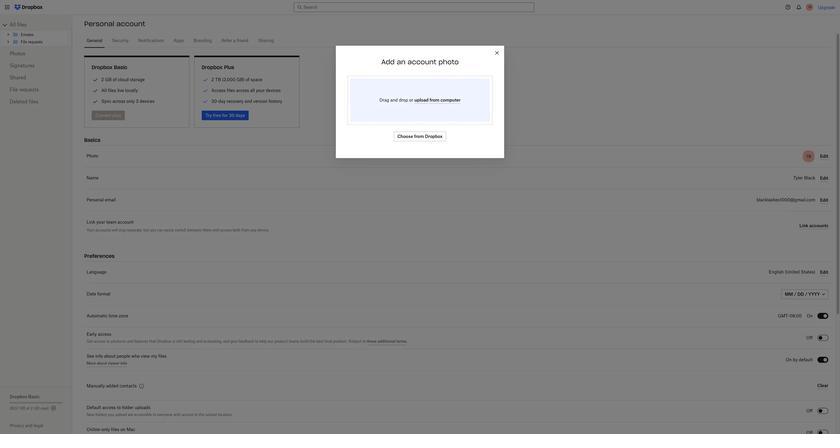 Task type: locate. For each thing, give the bounding box(es) containing it.
products
[[111, 340, 126, 343]]

date
[[87, 292, 96, 297]]

default
[[87, 406, 101, 410]]

files left "live"
[[108, 88, 116, 93]]

security
[[112, 39, 129, 43]]

0 vertical spatial personal
[[84, 20, 114, 28]]

get
[[87, 340, 93, 343]]

you inside default access to folder uploads new folders you upload are accessible to everyone with access to the upload location.
[[108, 413, 114, 417]]

shared link
[[10, 72, 63, 84]]

from left any
[[241, 228, 250, 232]]

time
[[109, 314, 118, 318]]

0 horizontal spatial 2
[[31, 407, 33, 410]]

you
[[150, 228, 156, 232], [108, 413, 114, 417]]

0 horizontal spatial on
[[786, 358, 792, 362]]

across
[[236, 88, 249, 93], [112, 99, 125, 104]]

group
[[1, 30, 72, 47]]

location.
[[218, 413, 232, 417]]

mac
[[127, 428, 135, 432]]

2 right kb
[[31, 407, 33, 410]]

photo
[[439, 58, 459, 66]]

0 horizontal spatial only
[[102, 428, 110, 432]]

0 vertical spatial dropbox basic
[[92, 64, 127, 70]]

new
[[87, 413, 94, 417]]

to right with
[[194, 413, 198, 417]]

0 horizontal spatial upload
[[115, 413, 127, 417]]

files for all files
[[17, 23, 27, 27]]

choose from dropbox button
[[394, 132, 446, 141]]

the left best
[[310, 340, 315, 343]]

both
[[233, 228, 240, 232]]

space
[[251, 77, 262, 82]]

devices
[[266, 88, 281, 93], [140, 99, 155, 104]]

0 horizontal spatial of
[[26, 407, 30, 410]]

0 horizontal spatial dropbox basic
[[10, 394, 40, 399]]

off for default access to folder uploads
[[806, 409, 813, 413]]

2 recommended image from the top
[[202, 87, 209, 94]]

1 vertical spatial off
[[806, 409, 813, 413]]

0 vertical spatial from
[[414, 134, 424, 139]]

files
[[17, 23, 27, 27], [108, 88, 116, 93], [227, 88, 235, 93], [29, 100, 38, 104], [158, 354, 167, 359], [111, 428, 119, 432]]

day
[[219, 99, 226, 104]]

easily
[[164, 228, 174, 232]]

link
[[87, 220, 95, 225]]

access right early
[[98, 333, 111, 337]]

all inside tree
[[10, 23, 16, 27]]

off
[[806, 336, 813, 340], [806, 409, 813, 413]]

2 gb of cloud storage
[[101, 77, 145, 82]]

account up security
[[116, 20, 145, 28]]

0 vertical spatial all
[[10, 23, 16, 27]]

your accounts will stay separate, but you can easily switch between them and access both from any device.
[[87, 228, 269, 232]]

0 vertical spatial off
[[806, 336, 813, 340]]

files down (2,000
[[227, 88, 235, 93]]

personal up general
[[84, 20, 114, 28]]

from right choose on the left
[[414, 134, 424, 139]]

only down folders
[[102, 428, 110, 432]]

0 horizontal spatial across
[[112, 99, 125, 104]]

of for 28.57 kb of 2 gb used
[[26, 407, 30, 410]]

access down early access
[[94, 340, 105, 343]]

all up sync
[[101, 88, 107, 93]]

access for early access
[[98, 333, 111, 337]]

sharing tab
[[256, 34, 276, 48]]

1 vertical spatial only
[[102, 428, 110, 432]]

your right all
[[256, 88, 265, 93]]

files inside tree
[[17, 23, 27, 27]]

basic up 28.57 kb of 2 gb used
[[28, 394, 40, 399]]

files for deleted files
[[29, 100, 38, 104]]

of
[[113, 77, 117, 82], [246, 77, 250, 82], [26, 407, 30, 410]]

your
[[256, 88, 265, 93], [96, 220, 105, 225]]

0 vertical spatial recommended image
[[202, 76, 209, 84]]

add an account photo dialog
[[336, 46, 504, 158]]

dropbox
[[92, 64, 113, 70], [202, 64, 223, 70], [425, 134, 443, 139], [157, 340, 171, 343], [10, 394, 27, 399]]

upload left 'are'
[[115, 413, 127, 417]]

to left "folder"
[[117, 406, 121, 410]]

will
[[112, 228, 118, 232]]

1 vertical spatial devices
[[140, 99, 155, 104]]

info
[[95, 354, 103, 359]]

0 vertical spatial you
[[150, 228, 156, 232]]

privacy and legal
[[10, 423, 43, 428]]

2 up all files live locally
[[101, 77, 104, 82]]

all for all files live locally
[[101, 88, 107, 93]]

.
[[407, 340, 408, 343]]

0 horizontal spatial the
[[199, 413, 204, 417]]

product
[[274, 340, 288, 343]]

2 horizontal spatial 2
[[211, 77, 214, 82]]

files for access files across all your devices
[[227, 88, 235, 93]]

shared
[[10, 75, 26, 80]]

1 horizontal spatial 2
[[101, 77, 104, 82]]

all
[[250, 88, 255, 93]]

0 vertical spatial gb
[[105, 77, 112, 82]]

2 left tb
[[211, 77, 214, 82]]

dropbox up 2 gb of cloud storage
[[92, 64, 113, 70]]

see info about people who view my files
[[87, 354, 167, 359]]

security tab
[[110, 34, 131, 48]]

format
[[97, 292, 110, 297]]

30-
[[211, 99, 219, 104]]

teams
[[289, 340, 299, 343]]

signatures
[[10, 63, 35, 68]]

my
[[151, 354, 157, 359]]

upload
[[115, 413, 127, 417], [205, 413, 217, 417]]

0 vertical spatial basic
[[114, 64, 127, 70]]

1 recommended image from the top
[[202, 76, 209, 84]]

0 vertical spatial the
[[310, 340, 315, 343]]

30-day recovery and version history
[[211, 99, 282, 104]]

on right 08:00
[[807, 314, 813, 318]]

0 horizontal spatial your
[[96, 220, 105, 225]]

contacts
[[120, 384, 137, 389]]

apps tab
[[171, 34, 186, 48]]

to left help
[[255, 340, 258, 343]]

files down file requests link
[[29, 100, 38, 104]]

dropbox logo - go to the homepage image
[[12, 2, 45, 12]]

notifications tab
[[136, 34, 166, 48]]

personal email
[[87, 198, 116, 202]]

and left features
[[127, 340, 133, 343]]

1 horizontal spatial devices
[[266, 88, 281, 93]]

0 horizontal spatial from
[[241, 228, 250, 232]]

0 horizontal spatial you
[[108, 413, 114, 417]]

1 vertical spatial all
[[101, 88, 107, 93]]

1 horizontal spatial you
[[150, 228, 156, 232]]

0 horizontal spatial gb
[[34, 407, 39, 410]]

1 vertical spatial account
[[408, 58, 436, 66]]

on for on
[[807, 314, 813, 318]]

of left cloud at top
[[113, 77, 117, 82]]

choose
[[398, 134, 413, 139]]

1 vertical spatial recommended image
[[202, 87, 209, 94]]

1 vertical spatial you
[[108, 413, 114, 417]]

2 upload from the left
[[205, 413, 217, 417]]

the left location.
[[199, 413, 204, 417]]

recommended image left tb
[[202, 76, 209, 84]]

of right kb
[[26, 407, 30, 410]]

live
[[117, 88, 124, 93]]

1 horizontal spatial your
[[256, 88, 265, 93]]

tab list
[[84, 33, 831, 48]]

1 vertical spatial the
[[199, 413, 204, 417]]

personal left email
[[87, 198, 104, 202]]

that
[[149, 340, 156, 343]]

on
[[807, 314, 813, 318], [786, 358, 792, 362]]

1 horizontal spatial only
[[126, 99, 135, 104]]

recommended image
[[202, 76, 209, 84], [202, 87, 209, 94]]

3
[[136, 99, 139, 104]]

gb left cloud at top
[[105, 77, 112, 82]]

tyler
[[793, 176, 803, 180]]

our
[[268, 340, 273, 343]]

2 horizontal spatial of
[[246, 77, 250, 82]]

refer a friend tab
[[219, 34, 251, 48]]

gmt-
[[778, 314, 790, 318]]

view
[[141, 354, 150, 359]]

dropbox basic up 2 gb of cloud storage
[[92, 64, 127, 70]]

account up stay
[[118, 220, 134, 225]]

team
[[106, 220, 116, 225]]

plus
[[224, 64, 234, 70]]

all
[[10, 23, 16, 27], [101, 88, 107, 93]]

your up 'accounts'
[[96, 220, 105, 225]]

and left legal
[[25, 423, 32, 428]]

dropbox right choose on the left
[[425, 134, 443, 139]]

1 horizontal spatial across
[[236, 88, 249, 93]]

0 horizontal spatial basic
[[28, 394, 40, 399]]

recommended image
[[202, 98, 209, 105]]

all down dropbox logo - go to the homepage
[[10, 23, 16, 27]]

(united
[[785, 270, 800, 275]]

you right but
[[150, 228, 156, 232]]

global header element
[[0, 0, 840, 15]]

access for default access to folder uploads new folders you upload are accessible to everyone with access to the upload location.
[[102, 406, 116, 410]]

08:00
[[790, 314, 802, 318]]

account right an
[[408, 58, 436, 66]]

1 vertical spatial dropbox basic
[[10, 394, 40, 399]]

devices up the history
[[266, 88, 281, 93]]

general
[[87, 39, 102, 43]]

1 upload from the left
[[115, 413, 127, 417]]

on left by at the right bottom of page
[[786, 358, 792, 362]]

(2,000
[[222, 77, 236, 82]]

1 horizontal spatial upload
[[205, 413, 217, 417]]

photos
[[10, 51, 25, 56]]

files left on
[[111, 428, 119, 432]]

you right folders
[[108, 413, 114, 417]]

only left 3
[[126, 99, 135, 104]]

dropbox basic
[[92, 64, 127, 70], [10, 394, 40, 399]]

files down dropbox logo - go to the homepage
[[17, 23, 27, 27]]

1 off from the top
[[806, 336, 813, 340]]

1 horizontal spatial gb
[[105, 77, 112, 82]]

1 horizontal spatial from
[[414, 134, 424, 139]]

0 vertical spatial on
[[807, 314, 813, 318]]

and right testing
[[196, 340, 203, 343]]

manually
[[87, 384, 105, 389]]

basic up 2 gb of cloud storage
[[114, 64, 127, 70]]

dropbox basic up kb
[[10, 394, 40, 399]]

access up folders
[[102, 406, 116, 410]]

across left all
[[236, 88, 249, 93]]

gb left used
[[34, 407, 39, 410]]

upload left location.
[[205, 413, 217, 417]]

and down access files across all your devices
[[245, 99, 252, 104]]

locally
[[125, 88, 138, 93]]

of right gb)
[[246, 77, 250, 82]]

1 horizontal spatial of
[[113, 77, 117, 82]]

2 tb (2,000 gb) of space
[[211, 77, 262, 82]]

1 vertical spatial personal
[[87, 198, 104, 202]]

28.57 kb of 2 gb used
[[10, 407, 49, 410]]

can
[[157, 228, 163, 232]]

recommended image up recommended image
[[202, 87, 209, 94]]

dropbox left is
[[157, 340, 171, 343]]

1 horizontal spatial on
[[807, 314, 813, 318]]

0 horizontal spatial all
[[10, 23, 16, 27]]

1 vertical spatial on
[[786, 358, 792, 362]]

1 horizontal spatial all
[[101, 88, 107, 93]]

devices right 3
[[140, 99, 155, 104]]

account
[[116, 20, 145, 28], [408, 58, 436, 66], [118, 220, 134, 225]]

2 off from the top
[[806, 409, 813, 413]]

legal
[[34, 423, 43, 428]]

refer a friend
[[222, 39, 249, 43]]

used
[[40, 407, 49, 410]]

0 horizontal spatial devices
[[140, 99, 155, 104]]

across down all files live locally
[[112, 99, 125, 104]]

get access to products and features that dropbox is still testing and evaluating, and give feedback to help our product teams build the best final product. subject to
[[87, 340, 367, 343]]



Task type: vqa. For each thing, say whether or not it's contained in the screenshot.
List Item
no



Task type: describe. For each thing, give the bounding box(es) containing it.
sync across only 3 devices
[[101, 99, 155, 104]]

early
[[87, 333, 97, 337]]

people
[[117, 354, 130, 359]]

feedback
[[238, 340, 254, 343]]

zone
[[119, 314, 128, 318]]

automatic time zone
[[87, 314, 128, 318]]

name
[[87, 176, 99, 180]]

testing
[[183, 340, 195, 343]]

account inside dialog
[[408, 58, 436, 66]]

all for all files
[[10, 23, 16, 27]]

gmt-08:00
[[778, 314, 802, 318]]

dropbox up tb
[[202, 64, 223, 70]]

0 vertical spatial only
[[126, 99, 135, 104]]

and left give
[[223, 340, 230, 343]]

blacklashes1000@gmail.com
[[757, 198, 815, 202]]

2 for dropbox basic
[[101, 77, 104, 82]]

recommended image for 2
[[202, 76, 209, 84]]

online-
[[87, 428, 102, 432]]

by
[[793, 358, 798, 362]]

1 vertical spatial gb
[[34, 407, 39, 410]]

access left both
[[220, 228, 232, 232]]

28.57
[[10, 407, 19, 410]]

features
[[134, 340, 148, 343]]

subject
[[348, 340, 362, 343]]

the inside default access to folder uploads new folders you upload are accessible to everyone with access to the upload location.
[[199, 413, 204, 417]]

your
[[87, 228, 94, 232]]

best
[[316, 340, 324, 343]]

0 vertical spatial across
[[236, 88, 249, 93]]

access files across all your devices
[[211, 88, 281, 93]]

link your team account
[[87, 220, 134, 225]]

get more space image
[[50, 405, 57, 412]]

device.
[[258, 228, 269, 232]]

are
[[128, 413, 133, 417]]

build
[[300, 340, 309, 343]]

requests
[[19, 88, 39, 92]]

to left everyone
[[153, 413, 156, 417]]

between
[[187, 228, 202, 232]]

about
[[104, 354, 116, 359]]

sync
[[101, 99, 111, 104]]

all files link
[[10, 20, 72, 30]]

file requests
[[10, 88, 39, 92]]

default
[[799, 358, 813, 362]]

who
[[131, 354, 140, 359]]

history
[[269, 99, 282, 104]]

0 vertical spatial account
[[116, 20, 145, 28]]

1 vertical spatial across
[[112, 99, 125, 104]]

help
[[259, 340, 267, 343]]

access for get access to products and features that dropbox is still testing and evaluating, and give feedback to help our product teams build the best final product. subject to
[[94, 340, 105, 343]]

1 horizontal spatial basic
[[114, 64, 127, 70]]

2 for dropbox plus
[[211, 77, 214, 82]]

off for early access
[[806, 336, 813, 340]]

english
[[769, 270, 784, 275]]

separate,
[[127, 228, 142, 232]]

uploads
[[135, 406, 150, 410]]

dropbox up "28.57" on the left of the page
[[10, 394, 27, 399]]

date format
[[87, 292, 110, 297]]

from inside button
[[414, 134, 424, 139]]

file
[[10, 88, 18, 92]]

personal for personal account
[[84, 20, 114, 28]]

recommended image for access
[[202, 87, 209, 94]]

branding
[[194, 39, 212, 43]]

upgrade
[[818, 5, 835, 10]]

file requests link
[[10, 84, 63, 96]]

1 vertical spatial from
[[241, 228, 250, 232]]

0 vertical spatial your
[[256, 88, 265, 93]]

dropbox inside button
[[425, 134, 443, 139]]

accounts
[[95, 228, 111, 232]]

language
[[87, 270, 106, 275]]

1 vertical spatial your
[[96, 220, 105, 225]]

on for on by default
[[786, 358, 792, 362]]

to left products
[[106, 340, 110, 343]]

tab list containing general
[[84, 33, 831, 48]]

personal account
[[84, 20, 145, 28]]

photos link
[[10, 48, 63, 60]]

1 horizontal spatial the
[[310, 340, 315, 343]]

stay
[[119, 228, 126, 232]]

folder
[[122, 406, 134, 410]]

friend
[[237, 39, 249, 43]]

0 vertical spatial devices
[[266, 88, 281, 93]]

of for 2 gb of cloud storage
[[113, 77, 117, 82]]

version
[[253, 99, 268, 104]]

upgrade link
[[818, 5, 835, 10]]

all files
[[10, 23, 27, 27]]

any
[[251, 228, 257, 232]]

1 vertical spatial basic
[[28, 394, 40, 399]]

deleted
[[10, 100, 27, 104]]

2 vertical spatial account
[[118, 220, 134, 225]]

folders
[[95, 413, 107, 417]]

sharing
[[258, 39, 274, 43]]

states)
[[801, 270, 815, 275]]

access
[[211, 88, 226, 93]]

switch
[[175, 228, 186, 232]]

default access to folder uploads new folders you upload are accessible to everyone with access to the upload location.
[[87, 406, 232, 417]]

added
[[106, 384, 118, 389]]

all files tree
[[1, 20, 72, 47]]

english (united states)
[[769, 270, 815, 275]]

files right my in the left of the page
[[158, 354, 167, 359]]

kb
[[20, 407, 25, 410]]

tyler black
[[793, 176, 815, 180]]

email
[[105, 198, 116, 202]]

on
[[120, 428, 125, 432]]

branding tab
[[191, 34, 214, 48]]

on by default
[[786, 358, 813, 362]]

privacy and legal link
[[10, 423, 72, 428]]

is
[[172, 340, 175, 343]]

to right subject
[[363, 340, 366, 343]]

and right them
[[213, 228, 219, 232]]

files for all files live locally
[[108, 88, 116, 93]]

online-only files on mac
[[87, 428, 135, 432]]

preferences
[[84, 253, 115, 259]]

privacy
[[10, 423, 24, 428]]

access right with
[[182, 413, 193, 417]]

personal for personal email
[[87, 198, 104, 202]]

black
[[804, 176, 815, 180]]

apps
[[174, 39, 184, 43]]

1 horizontal spatial dropbox basic
[[92, 64, 127, 70]]

evaluating,
[[204, 340, 222, 343]]

basics
[[84, 137, 100, 143]]

choose from dropbox
[[398, 134, 443, 139]]

general tab
[[84, 34, 105, 48]]



